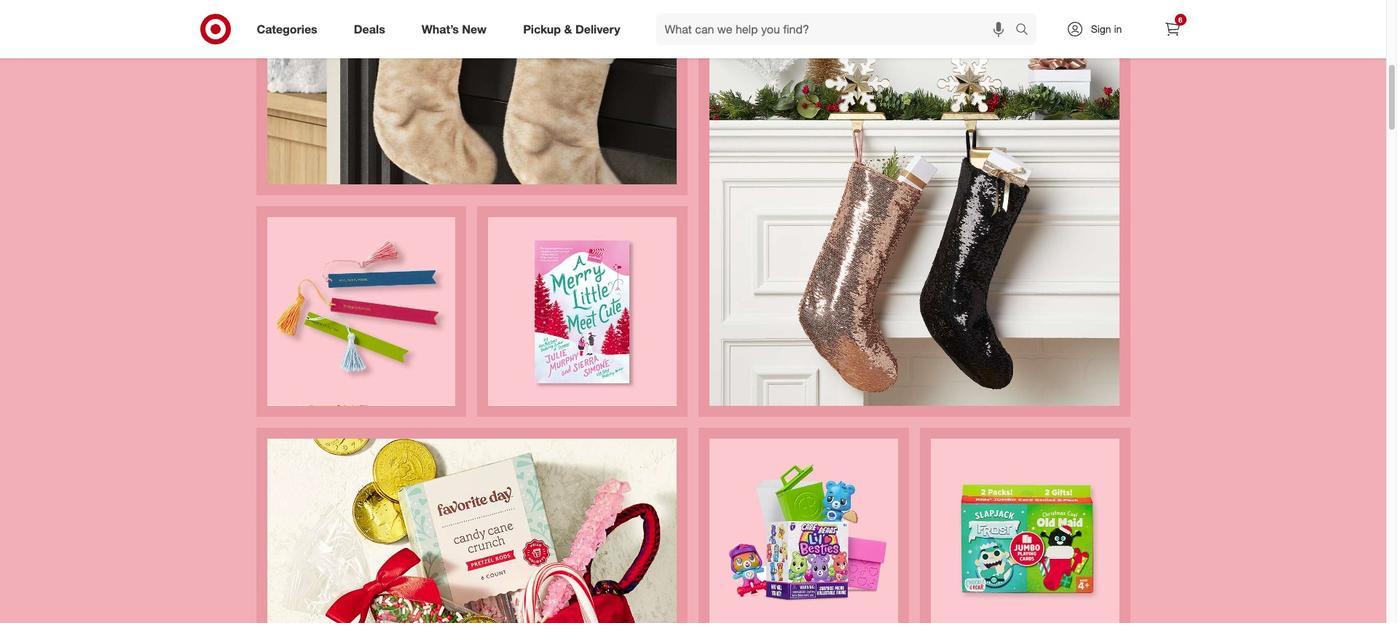 Task type: describe. For each thing, give the bounding box(es) containing it.
sign
[[1091, 23, 1112, 35]]

what's new
[[422, 22, 487, 36]]

in
[[1115, 23, 1123, 35]]

sign in
[[1091, 23, 1123, 35]]

What can we help you find? suggestions appear below search field
[[656, 13, 1019, 45]]

6
[[1179, 15, 1183, 24]]

what's
[[422, 22, 459, 36]]

delivery
[[576, 22, 621, 36]]

deals link
[[342, 13, 404, 45]]



Task type: vqa. For each thing, say whether or not it's contained in the screenshot.
61  –  100 CHECKBOX
no



Task type: locate. For each thing, give the bounding box(es) containing it.
categories link
[[245, 13, 336, 45]]

new
[[462, 22, 487, 36]]

sign in link
[[1054, 13, 1145, 45]]

pickup
[[523, 22, 561, 36]]

search
[[1009, 23, 1044, 38]]

deals
[[354, 22, 385, 36]]

pickup & delivery link
[[511, 13, 639, 45]]

categories
[[257, 22, 318, 36]]

what's new link
[[409, 13, 505, 45]]

search button
[[1009, 13, 1044, 48]]

&
[[564, 22, 572, 36]]

pickup & delivery
[[523, 22, 621, 36]]

6 link
[[1157, 13, 1189, 45]]



